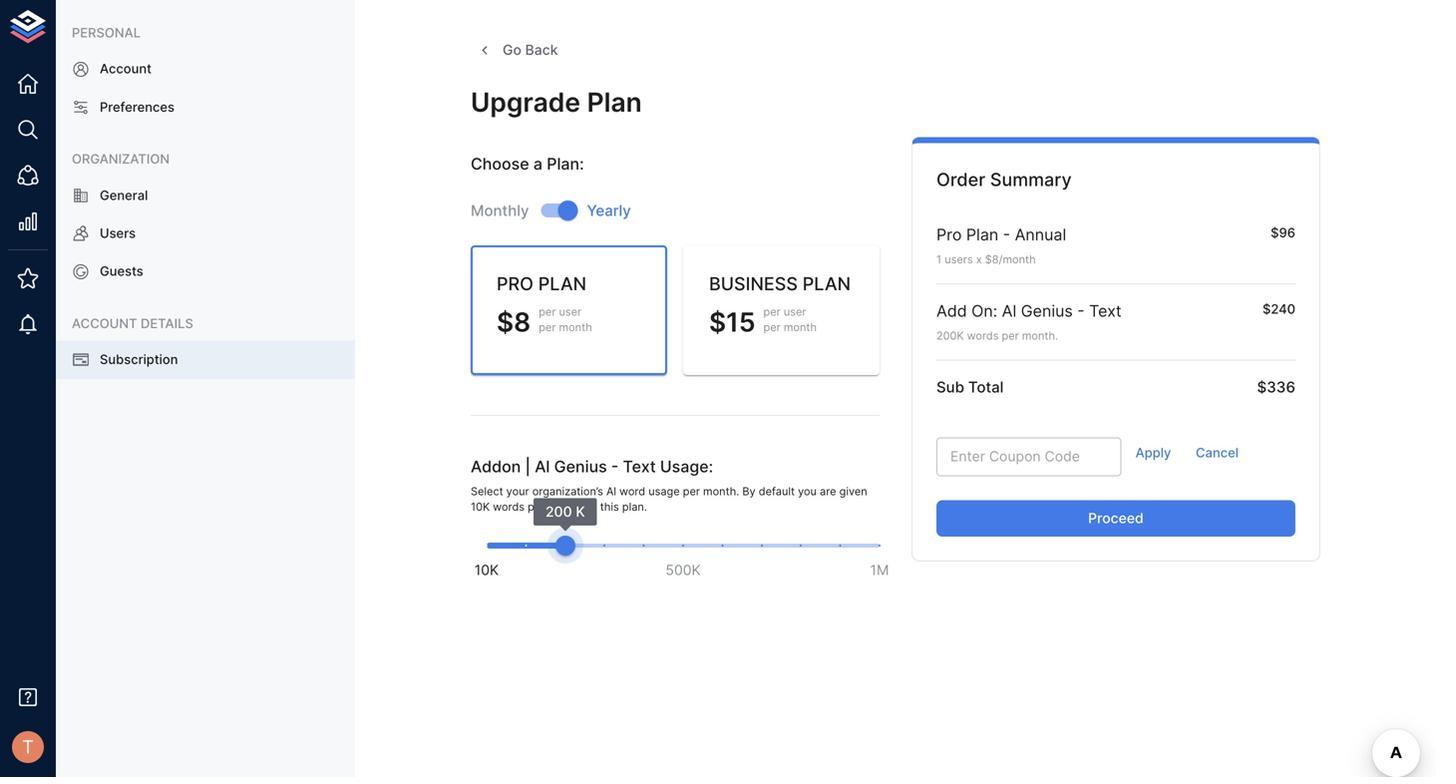 Task type: describe. For each thing, give the bounding box(es) containing it.
order
[[937, 169, 986, 191]]

add on: al genius - text 200k words per month.
[[937, 301, 1122, 342]]

words inside add on: al genius - text 200k words per month.
[[967, 329, 999, 342]]

account
[[100, 61, 152, 77]]

annual
[[1015, 225, 1067, 245]]

select
[[471, 485, 503, 498]]

upgrade plan
[[471, 86, 642, 118]]

plan for 15
[[803, 273, 851, 295]]

al for |
[[535, 457, 550, 476]]

month for 15
[[784, 321, 817, 334]]

2 vertical spatial al
[[607, 485, 617, 498]]

month for 8
[[559, 321, 592, 334]]

organization's
[[532, 485, 603, 498]]

business
[[709, 273, 798, 295]]

personal
[[72, 25, 141, 40]]

- inside pro plan - annual 1 users x $ 8 /month
[[1003, 225, 1011, 245]]

general link
[[56, 176, 355, 214]]

genius for on:
[[1021, 301, 1073, 321]]

business plan
[[709, 273, 851, 295]]

$ for 15
[[709, 306, 726, 338]]

/month
[[999, 253, 1036, 266]]

go back
[[503, 41, 558, 58]]

organization
[[72, 151, 170, 167]]

$240
[[1263, 301, 1296, 317]]

total
[[969, 378, 1004, 396]]

word
[[620, 485, 646, 498]]

user for 8
[[559, 305, 582, 318]]

go back button
[[471, 32, 566, 68]]

200
[[546, 503, 572, 520]]

month. inside add on: al genius - text 200k words per month.
[[1022, 329, 1059, 342]]

users
[[945, 253, 973, 266]]

text for 200k
[[1090, 301, 1122, 321]]

account
[[72, 316, 137, 331]]

cancel button
[[1186, 437, 1250, 468]]

are
[[820, 485, 837, 498]]

choose a plan:
[[471, 154, 584, 174]]

pro plan
[[497, 273, 587, 295]]

order summary
[[937, 169, 1072, 191]]

proceed button
[[937, 500, 1296, 537]]

$ 8 per user per month
[[497, 305, 592, 338]]

go
[[503, 41, 522, 58]]

cancel
[[1196, 445, 1239, 460]]

users
[[100, 225, 136, 241]]

usage:
[[660, 457, 713, 476]]

al for on:
[[1002, 301, 1017, 321]]

on:
[[972, 301, 998, 321]]

month inside addon | al genius - text usage: select your organization's al word usage per month. by default you are given 10k words per month on this plan.
[[548, 500, 581, 513]]

on
[[584, 500, 597, 513]]

words inside addon | al genius - text usage: select your organization's al word usage per month. by default you are given 10k words per month on this plan.
[[493, 500, 525, 513]]

back
[[525, 41, 558, 58]]

yearly
[[587, 201, 631, 219]]

add
[[937, 301, 967, 321]]

guests
[[100, 264, 143, 279]]

users link
[[56, 214, 355, 253]]

plan.
[[622, 500, 647, 513]]



Task type: locate. For each thing, give the bounding box(es) containing it.
you
[[798, 485, 817, 498]]

al inside add on: al genius - text 200k words per month.
[[1002, 301, 1017, 321]]

2 vertical spatial -
[[611, 457, 619, 476]]

plan inside pro plan - annual 1 users x $ 8 /month
[[967, 225, 999, 245]]

a
[[534, 154, 543, 174]]

genius down /month
[[1021, 301, 1073, 321]]

0 horizontal spatial words
[[493, 500, 525, 513]]

8 right x
[[992, 253, 999, 266]]

account link
[[56, 50, 355, 88]]

upgrade
[[471, 86, 581, 118]]

1 vertical spatial text
[[623, 457, 656, 476]]

0 vertical spatial plan
[[587, 86, 642, 118]]

preferences
[[100, 99, 175, 115]]

plan up x
[[967, 225, 999, 245]]

1 horizontal spatial genius
[[1021, 301, 1073, 321]]

apply
[[1136, 445, 1172, 460]]

your
[[506, 485, 529, 498]]

words down your
[[493, 500, 525, 513]]

genius inside add on: al genius - text 200k words per month.
[[1021, 301, 1073, 321]]

user for 15
[[784, 305, 807, 318]]

text inside addon | al genius - text usage: select your organization's al word usage per month. by default you are given 10k words per month on this plan.
[[623, 457, 656, 476]]

2 user from the left
[[784, 305, 807, 318]]

2 horizontal spatial -
[[1078, 301, 1085, 321]]

summary
[[991, 169, 1072, 191]]

0 vertical spatial 10k
[[471, 500, 490, 513]]

2 horizontal spatial al
[[1002, 301, 1017, 321]]

1 plan from the left
[[538, 273, 587, 295]]

subscription
[[100, 352, 178, 367]]

plan right business
[[803, 273, 851, 295]]

month. inside addon | al genius - text usage: select your organization's al word usage per month. by default you are given 10k words per month on this plan.
[[703, 485, 740, 498]]

default
[[759, 485, 795, 498]]

200 k
[[546, 503, 585, 520]]

plan
[[587, 86, 642, 118], [967, 225, 999, 245]]

1 vertical spatial plan
[[967, 225, 999, 245]]

0 vertical spatial -
[[1003, 225, 1011, 245]]

1 horizontal spatial user
[[784, 305, 807, 318]]

0 horizontal spatial genius
[[554, 457, 607, 476]]

plan for upgrade
[[587, 86, 642, 118]]

8
[[992, 253, 999, 266], [514, 306, 531, 338]]

apply button
[[1122, 437, 1186, 468]]

$ right x
[[985, 253, 992, 266]]

month
[[559, 321, 592, 334], [784, 321, 817, 334], [548, 500, 581, 513]]

$ down business
[[709, 306, 726, 338]]

0 horizontal spatial plan
[[587, 86, 642, 118]]

- for usage:
[[611, 457, 619, 476]]

1 vertical spatial 10k
[[475, 561, 499, 578]]

0 horizontal spatial user
[[559, 305, 582, 318]]

guests link
[[56, 253, 355, 291]]

Enter Coupon Code text field
[[937, 437, 1122, 476]]

0 vertical spatial text
[[1090, 301, 1122, 321]]

words
[[967, 329, 999, 342], [493, 500, 525, 513]]

0 vertical spatial 8
[[992, 253, 999, 266]]

text inside add on: al genius - text 200k words per month.
[[1090, 301, 1122, 321]]

month inside $ 8 per user per month
[[559, 321, 592, 334]]

user
[[559, 305, 582, 318], [784, 305, 807, 318]]

0 vertical spatial month.
[[1022, 329, 1059, 342]]

0 horizontal spatial $
[[497, 306, 514, 338]]

- inside add on: al genius - text 200k words per month.
[[1078, 301, 1085, 321]]

1 user from the left
[[559, 305, 582, 318]]

month down pro plan
[[559, 321, 592, 334]]

pro plan - annual 1 users x $ 8 /month
[[937, 225, 1067, 266]]

1 horizontal spatial plan
[[967, 225, 999, 245]]

$
[[985, 253, 992, 266], [497, 306, 514, 338], [709, 306, 726, 338]]

|
[[525, 457, 531, 476]]

$336
[[1258, 378, 1296, 396]]

1 horizontal spatial words
[[967, 329, 999, 342]]

month. down /month
[[1022, 329, 1059, 342]]

genius for |
[[554, 457, 607, 476]]

1 horizontal spatial 8
[[992, 253, 999, 266]]

1 horizontal spatial month.
[[1022, 329, 1059, 342]]

user down business plan
[[784, 305, 807, 318]]

sub total
[[937, 378, 1004, 396]]

subscription link
[[56, 341, 355, 379]]

$ 15 per user per month
[[709, 305, 817, 338]]

month inside $ 15 per user per month
[[784, 321, 817, 334]]

1
[[937, 253, 942, 266]]

usage
[[649, 485, 680, 498]]

t
[[22, 736, 34, 758]]

0 vertical spatial genius
[[1021, 301, 1073, 321]]

1 horizontal spatial plan
[[803, 273, 851, 295]]

details
[[141, 316, 193, 331]]

- for 200k
[[1078, 301, 1085, 321]]

1 vertical spatial words
[[493, 500, 525, 513]]

addon | al genius - text usage: select your organization's al word usage per month. by default you are given 10k words per month on this plan.
[[471, 457, 868, 513]]

- up this
[[611, 457, 619, 476]]

15
[[726, 306, 756, 338]]

al right on: at right
[[1002, 301, 1017, 321]]

addon
[[471, 457, 521, 476]]

per inside add on: al genius - text 200k words per month.
[[1002, 329, 1019, 342]]

$ inside $ 8 per user per month
[[497, 306, 514, 338]]

10k
[[471, 500, 490, 513], [475, 561, 499, 578]]

0 horizontal spatial 8
[[514, 306, 531, 338]]

user down pro plan
[[559, 305, 582, 318]]

- inside addon | al genius - text usage: select your organization's al word usage per month. by default you are given 10k words per month on this plan.
[[611, 457, 619, 476]]

plan:
[[547, 154, 584, 174]]

1m
[[870, 561, 889, 578]]

genius inside addon | al genius - text usage: select your organization's al word usage per month. by default you are given 10k words per month on this plan.
[[554, 457, 607, 476]]

2 horizontal spatial $
[[985, 253, 992, 266]]

user inside $ 8 per user per month
[[559, 305, 582, 318]]

plan for 8
[[538, 273, 587, 295]]

al
[[1002, 301, 1017, 321], [535, 457, 550, 476], [607, 485, 617, 498]]

al up this
[[607, 485, 617, 498]]

10k inside addon | al genius - text usage: select your organization's al word usage per month. by default you are given 10k words per month on this plan.
[[471, 500, 490, 513]]

8 down pro
[[514, 306, 531, 338]]

k
[[576, 503, 585, 520]]

genius
[[1021, 301, 1073, 321], [554, 457, 607, 476]]

1 vertical spatial month.
[[703, 485, 740, 498]]

$ inside pro plan - annual 1 users x $ 8 /month
[[985, 253, 992, 266]]

0 horizontal spatial al
[[535, 457, 550, 476]]

0 horizontal spatial plan
[[538, 273, 587, 295]]

1 vertical spatial al
[[535, 457, 550, 476]]

month down business plan
[[784, 321, 817, 334]]

proceed
[[1089, 510, 1144, 527]]

per
[[539, 305, 556, 318], [764, 305, 781, 318], [539, 321, 556, 334], [764, 321, 781, 334], [1002, 329, 1019, 342], [683, 485, 700, 498], [528, 500, 545, 513]]

given
[[840, 485, 868, 498]]

user inside $ 15 per user per month
[[784, 305, 807, 318]]

$96
[[1271, 225, 1296, 241]]

choose
[[471, 154, 529, 174]]

$ for 8
[[497, 306, 514, 338]]

x
[[976, 253, 982, 266]]

1 vertical spatial -
[[1078, 301, 1085, 321]]

general
[[100, 187, 148, 203]]

1 horizontal spatial $
[[709, 306, 726, 338]]

0 horizontal spatial month.
[[703, 485, 740, 498]]

this
[[600, 500, 619, 513]]

0 horizontal spatial -
[[611, 457, 619, 476]]

month.
[[1022, 329, 1059, 342], [703, 485, 740, 498]]

account details
[[72, 316, 193, 331]]

8 inside pro plan - annual 1 users x $ 8 /month
[[992, 253, 999, 266]]

0 horizontal spatial text
[[623, 457, 656, 476]]

8 inside $ 8 per user per month
[[514, 306, 531, 338]]

sub
[[937, 378, 965, 396]]

1 horizontal spatial -
[[1003, 225, 1011, 245]]

words down on: at right
[[967, 329, 999, 342]]

month down organization's
[[548, 500, 581, 513]]

1 vertical spatial genius
[[554, 457, 607, 476]]

text
[[1090, 301, 1122, 321], [623, 457, 656, 476]]

month. left by
[[703, 485, 740, 498]]

1 horizontal spatial text
[[1090, 301, 1122, 321]]

1 vertical spatial 8
[[514, 306, 531, 338]]

t button
[[6, 725, 50, 769]]

plan for pro
[[967, 225, 999, 245]]

al right |
[[535, 457, 550, 476]]

- right on: at right
[[1078, 301, 1085, 321]]

plan
[[538, 273, 587, 295], [803, 273, 851, 295]]

0 vertical spatial words
[[967, 329, 999, 342]]

monthly
[[471, 201, 529, 219]]

200k
[[937, 329, 964, 342]]

plan up $ 8 per user per month
[[538, 273, 587, 295]]

1 horizontal spatial al
[[607, 485, 617, 498]]

-
[[1003, 225, 1011, 245], [1078, 301, 1085, 321], [611, 457, 619, 476]]

preferences link
[[56, 88, 355, 126]]

genius up organization's
[[554, 457, 607, 476]]

text for usage:
[[623, 457, 656, 476]]

$ down pro
[[497, 306, 514, 338]]

pro
[[497, 273, 534, 295]]

pro
[[937, 225, 962, 245]]

$ inside $ 15 per user per month
[[709, 306, 726, 338]]

- up /month
[[1003, 225, 1011, 245]]

plan right upgrade
[[587, 86, 642, 118]]

500k
[[666, 561, 701, 578]]

2 plan from the left
[[803, 273, 851, 295]]

by
[[743, 485, 756, 498]]

0 vertical spatial al
[[1002, 301, 1017, 321]]



Task type: vqa. For each thing, say whether or not it's contained in the screenshot.
bottom the 10K
yes



